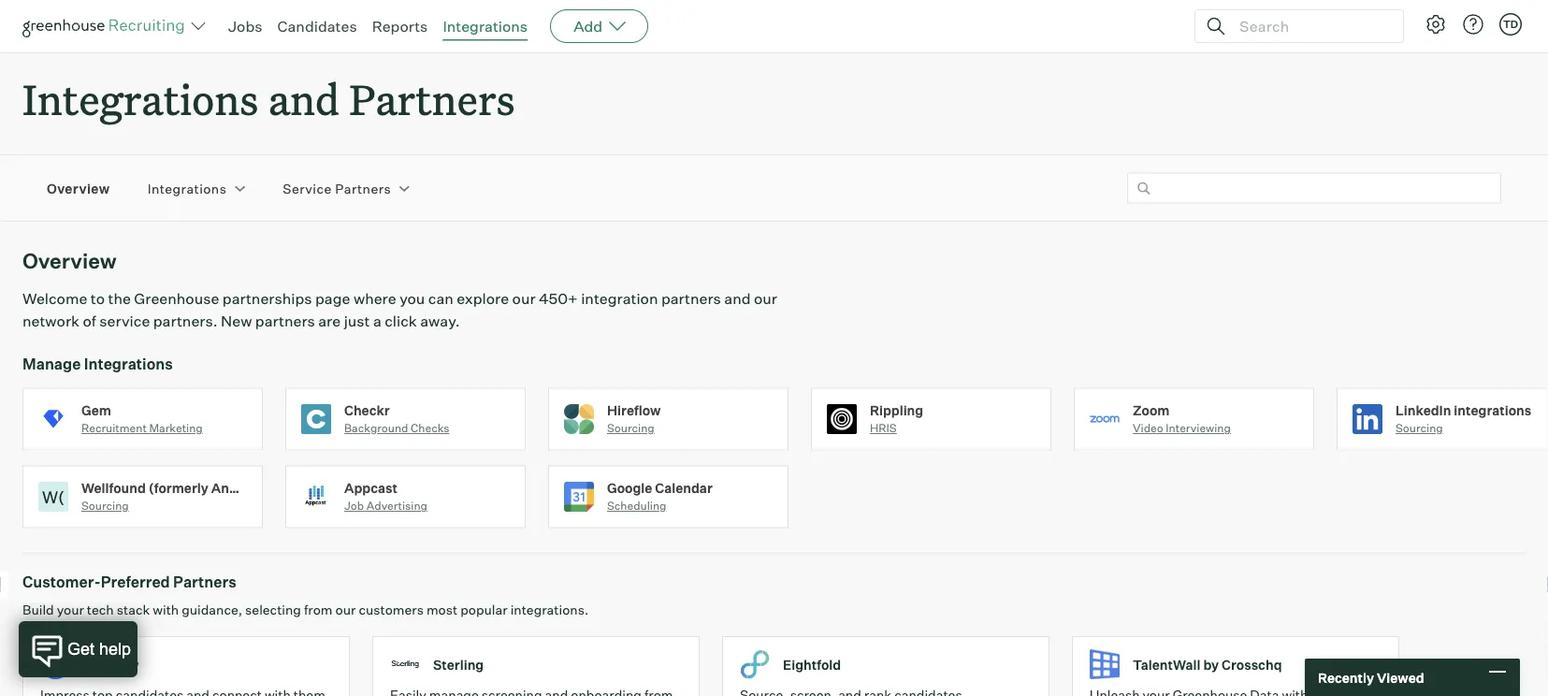 Task type: locate. For each thing, give the bounding box(es) containing it.
by
[[1204, 656, 1219, 673]]

integrations
[[1455, 402, 1532, 418]]

integrations link
[[443, 17, 528, 36], [148, 179, 227, 197]]

1 vertical spatial overview
[[22, 248, 117, 274]]

recruitment
[[81, 421, 147, 435]]

customer-preferred partners
[[22, 573, 237, 592]]

from
[[304, 602, 333, 618]]

sourcing down linkedin at bottom right
[[1396, 421, 1444, 435]]

2 horizontal spatial our
[[754, 289, 778, 308]]

sourcing inside linkedin integrations sourcing
[[1396, 421, 1444, 435]]

0 horizontal spatial partners
[[255, 312, 315, 331]]

zoom
[[1133, 402, 1170, 418]]

overview link
[[47, 179, 110, 197]]

rippling hris
[[870, 402, 924, 435]]

add button
[[550, 9, 649, 43]]

hris
[[870, 421, 897, 435]]

jobs
[[228, 17, 263, 36]]

to
[[91, 289, 105, 308]]

new
[[221, 312, 252, 331]]

greenhouse
[[134, 289, 219, 308]]

click
[[385, 312, 417, 331]]

partners down reports link
[[349, 71, 515, 126]]

partners right the service
[[335, 180, 391, 196]]

configure image
[[1425, 13, 1448, 36]]

crosschq
[[1222, 656, 1283, 673]]

our
[[512, 289, 536, 308], [754, 289, 778, 308], [336, 602, 356, 618]]

the
[[108, 289, 131, 308]]

partners down partnerships
[[255, 312, 315, 331]]

0 vertical spatial and
[[268, 71, 340, 126]]

marketing
[[149, 421, 203, 435]]

recently viewed
[[1319, 669, 1425, 686]]

partners
[[662, 289, 721, 308], [255, 312, 315, 331]]

you
[[400, 289, 425, 308]]

talentwall by crosschq
[[1133, 656, 1283, 673]]

rippling
[[870, 402, 924, 418]]

background
[[344, 421, 408, 435]]

0 horizontal spatial integrations link
[[148, 179, 227, 197]]

gem
[[81, 402, 111, 418]]

wellfound (formerly angellist talent) sourcing
[[81, 480, 321, 513]]

zoom video interviewing
[[1133, 402, 1231, 435]]

wellfound
[[81, 480, 146, 496]]

1 horizontal spatial and
[[725, 289, 751, 308]]

advertising
[[367, 499, 428, 513]]

hireflow
[[607, 402, 661, 418]]

2 horizontal spatial sourcing
[[1396, 421, 1444, 435]]

td button
[[1496, 9, 1526, 39]]

1 horizontal spatial integrations link
[[443, 17, 528, 36]]

sterling
[[433, 656, 484, 673]]

0 horizontal spatial sourcing
[[81, 499, 129, 513]]

of
[[83, 312, 96, 331]]

sourcing
[[607, 421, 655, 435], [1396, 421, 1444, 435], [81, 499, 129, 513]]

service partners link
[[283, 179, 391, 197]]

0 horizontal spatial our
[[336, 602, 356, 618]]

gem recruitment marketing
[[81, 402, 203, 435]]

recently
[[1319, 669, 1375, 686]]

1 horizontal spatial partners
[[662, 289, 721, 308]]

build
[[22, 602, 54, 618]]

w(
[[42, 487, 65, 507]]

1 vertical spatial and
[[725, 289, 751, 308]]

eightfold link
[[722, 637, 1072, 696]]

calendly link
[[22, 637, 372, 696]]

service
[[283, 180, 332, 196]]

partners up guidance,
[[173, 573, 237, 592]]

linkedin integrations sourcing
[[1396, 402, 1532, 435]]

and
[[268, 71, 340, 126], [725, 289, 751, 308]]

integration
[[581, 289, 658, 308]]

integrations
[[443, 17, 528, 36], [22, 71, 259, 126], [148, 180, 227, 196], [84, 354, 173, 373]]

None text field
[[1128, 173, 1502, 204]]

tech
[[87, 602, 114, 618]]

sourcing down hireflow
[[607, 421, 655, 435]]

1 horizontal spatial sourcing
[[607, 421, 655, 435]]

integrations.
[[511, 602, 589, 618]]

are
[[318, 312, 341, 331]]

partners
[[349, 71, 515, 126], [335, 180, 391, 196], [173, 573, 237, 592]]

0 horizontal spatial and
[[268, 71, 340, 126]]

linkedin
[[1396, 402, 1452, 418]]

2 vertical spatial partners
[[173, 573, 237, 592]]

partners right integration
[[662, 289, 721, 308]]

manage
[[22, 354, 81, 373]]

appcast
[[344, 480, 398, 496]]

sourcing down wellfound
[[81, 499, 129, 513]]

service partners
[[283, 180, 391, 196]]

jobs link
[[228, 17, 263, 36]]

overview
[[47, 180, 110, 196], [22, 248, 117, 274]]

1 vertical spatial partners
[[255, 312, 315, 331]]

eightfold
[[783, 656, 841, 673]]

0 vertical spatial partners
[[349, 71, 515, 126]]

checkr
[[344, 402, 390, 418]]

customer-
[[22, 573, 101, 592]]

0 vertical spatial integrations link
[[443, 17, 528, 36]]

candidates
[[277, 17, 357, 36]]

guidance,
[[182, 602, 242, 618]]



Task type: describe. For each thing, give the bounding box(es) containing it.
viewed
[[1377, 669, 1425, 686]]

add
[[574, 17, 603, 36]]

partners.
[[153, 312, 218, 331]]

explore
[[457, 289, 509, 308]]

most
[[427, 602, 458, 618]]

partners for integrations and partners
[[349, 71, 515, 126]]

1 vertical spatial partners
[[335, 180, 391, 196]]

service
[[99, 312, 150, 331]]

Search text field
[[1235, 13, 1387, 40]]

welcome to the greenhouse partnerships page where you can explore our 450+ integration partners and our network of service partners. new partners are just a click away.
[[22, 289, 778, 331]]

video
[[1133, 421, 1164, 435]]

reports
[[372, 17, 428, 36]]

450+
[[539, 289, 578, 308]]

checks
[[411, 421, 450, 435]]

stack
[[117, 602, 150, 618]]

1 horizontal spatial our
[[512, 289, 536, 308]]

interviewing
[[1166, 421, 1231, 435]]

selecting
[[245, 602, 301, 618]]

talent)
[[276, 480, 321, 496]]

integrations and partners
[[22, 71, 515, 126]]

job
[[344, 499, 364, 513]]

(formerly
[[149, 480, 208, 496]]

can
[[428, 289, 454, 308]]

calendar
[[655, 480, 713, 496]]

sourcing inside hireflow sourcing
[[607, 421, 655, 435]]

just
[[344, 312, 370, 331]]

google
[[607, 480, 653, 496]]

customers
[[359, 602, 424, 618]]

sterling link
[[372, 637, 722, 696]]

a
[[373, 312, 382, 331]]

build your tech stack with guidance, selecting from our customers most popular integrations.
[[22, 602, 589, 618]]

talentwall by crosschq link
[[1072, 637, 1422, 696]]

welcome
[[22, 289, 87, 308]]

sourcing inside the "wellfound (formerly angellist talent) sourcing"
[[81, 499, 129, 513]]

manage integrations
[[22, 354, 173, 373]]

talentwall
[[1133, 656, 1201, 673]]

partnerships
[[223, 289, 312, 308]]

greenhouse recruiting image
[[22, 15, 191, 37]]

where
[[354, 289, 396, 308]]

0 vertical spatial partners
[[662, 289, 721, 308]]

with
[[153, 602, 179, 618]]

partners for customer-preferred partners
[[173, 573, 237, 592]]

reports link
[[372, 17, 428, 36]]

network
[[22, 312, 80, 331]]

candidates link
[[277, 17, 357, 36]]

td
[[1504, 18, 1519, 30]]

checkr background checks
[[344, 402, 450, 435]]

popular
[[461, 602, 508, 618]]

away.
[[420, 312, 460, 331]]

scheduling
[[607, 499, 667, 513]]

hireflow sourcing
[[607, 402, 661, 435]]

appcast job advertising
[[344, 480, 428, 513]]

0 vertical spatial overview
[[47, 180, 110, 196]]

google calendar scheduling
[[607, 480, 713, 513]]

td button
[[1500, 13, 1523, 36]]

1 vertical spatial integrations link
[[148, 179, 227, 197]]

your
[[57, 602, 84, 618]]

preferred
[[101, 573, 170, 592]]

and inside welcome to the greenhouse partnerships page where you can explore our 450+ integration partners and our network of service partners. new partners are just a click away.
[[725, 289, 751, 308]]

page
[[315, 289, 350, 308]]

angellist
[[211, 480, 273, 496]]

calendly
[[83, 656, 139, 673]]



Task type: vqa. For each thing, say whether or not it's contained in the screenshot.
Customer-Preferred Partners
yes



